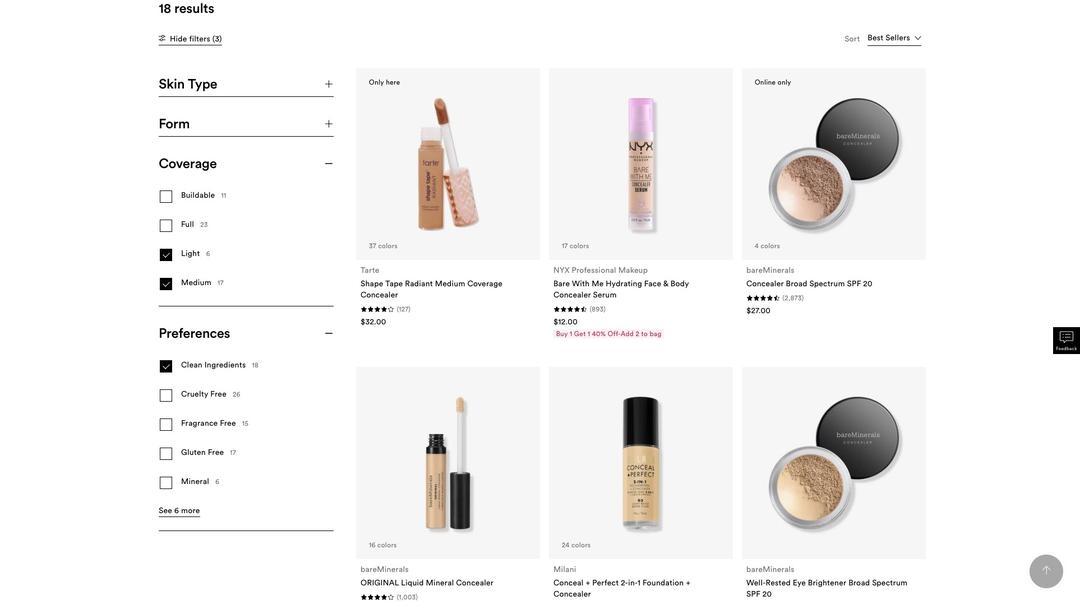 Task type: locate. For each thing, give the bounding box(es) containing it.
mineral
[[181, 477, 209, 487], [426, 578, 454, 588]]

1 vertical spatial free
[[220, 419, 236, 429]]

in-
[[628, 578, 638, 588]]

1 horizontal spatial medium
[[435, 279, 466, 289]]

fragrance free
[[181, 419, 236, 429]]

0 vertical spatial spectrum
[[810, 279, 845, 289]]

2 horizontal spatial 17
[[562, 242, 568, 250]]

6 for mineral
[[215, 478, 220, 487]]

1 horizontal spatial +
[[686, 578, 691, 588]]

cruelty
[[181, 390, 208, 400]]

sort
[[845, 33, 861, 44]]

1 vertical spatial 17
[[218, 279, 224, 287]]

see  6  more button
[[159, 506, 200, 518]]

broad inside bareminerals concealer broad spectrum spf 20
[[786, 279, 808, 289]]

2 horizontal spatial 1
[[638, 578, 641, 588]]

medium inside tarte shape tape radiant medium coverage concealer
[[435, 279, 466, 289]]

16 colors
[[369, 541, 397, 550]]

0 vertical spatial broad
[[786, 279, 808, 289]]

more
[[181, 506, 200, 516]]

concealer
[[747, 279, 784, 289], [361, 290, 398, 300], [554, 290, 591, 300], [456, 578, 494, 588], [554, 589, 591, 600]]

colors right 24
[[572, 541, 591, 550]]

1 horizontal spatial broad
[[849, 578, 870, 588]]

24 colors
[[562, 541, 591, 550]]

colors up professional
[[570, 242, 589, 250]]

23
[[200, 221, 208, 229]]

+ right foundation
[[686, 578, 691, 588]]

bag
[[650, 330, 662, 338]]

(3)
[[213, 34, 222, 44]]

cruelty free
[[181, 390, 227, 400]]

1
[[570, 330, 573, 338], [588, 330, 591, 338], [638, 578, 641, 588]]

free left 26
[[211, 390, 227, 400]]

None checkbox
[[159, 219, 334, 233], [159, 277, 334, 292], [159, 360, 334, 374], [159, 418, 334, 433], [159, 447, 334, 462], [159, 219, 334, 233], [159, 277, 334, 292], [159, 360, 334, 374], [159, 418, 334, 433], [159, 447, 334, 462]]

spf
[[847, 279, 862, 289], [747, 589, 761, 600]]

6
[[206, 250, 210, 258], [215, 478, 220, 487], [174, 506, 179, 516]]

6 right see
[[174, 506, 179, 516]]

20
[[864, 279, 873, 289], [763, 589, 772, 600]]

buy
[[556, 330, 568, 338]]

rested
[[766, 578, 791, 588]]

1 horizontal spatial spf
[[847, 279, 862, 289]]

) down liquid at the left bottom of page
[[416, 593, 418, 602]]

1 horizontal spatial 20
[[864, 279, 873, 289]]

17 for preferences
[[230, 449, 236, 457]]

bareminerals down 4 colors
[[747, 265, 795, 275]]

0 horizontal spatial coverage
[[159, 155, 217, 172]]

0 vertical spatial coverage
[[159, 155, 217, 172]]

37
[[369, 242, 377, 250]]

+ left perfect
[[586, 578, 591, 588]]

6 down gluten free
[[215, 478, 220, 487]]

colors for 37 colors
[[378, 242, 398, 250]]

$12.00
[[554, 317, 578, 327]]

serum
[[593, 290, 617, 300]]

light
[[181, 249, 200, 259]]

( 893 )
[[590, 305, 606, 314]]

broad
[[786, 279, 808, 289], [849, 578, 870, 588]]

best sellers
[[868, 32, 911, 42]]

concealer inside bareminerals original liquid mineral concealer
[[456, 578, 494, 588]]

medium right radiant
[[435, 279, 466, 289]]

) down serum
[[604, 305, 606, 314]]

colors right 37 at top
[[378, 242, 398, 250]]

gluten free
[[181, 448, 224, 458]]

bareminerals inside bareminerals well-rested eye brightener broad spectrum spf 20
[[747, 565, 795, 575]]

bareminerals original liquid mineral concealer image
[[375, 390, 522, 537]]

colors right 4
[[761, 242, 780, 250]]

1 vertical spatial mineral
[[426, 578, 454, 588]]

2 vertical spatial 17
[[230, 449, 236, 457]]

spf inside bareminerals concealer broad spectrum spf 20
[[847, 279, 862, 289]]

face
[[645, 279, 662, 289]]

( up $12.00 buy 1 get 1 40% off-add 2 to bag
[[590, 305, 592, 314]]

0 vertical spatial spf
[[847, 279, 862, 289]]

1 horizontal spatial spectrum
[[872, 578, 908, 588]]

bareminerals concealer broad spectrum spf 20
[[747, 265, 873, 289]]

mineral right liquid at the left bottom of page
[[426, 578, 454, 588]]

1 left get
[[570, 330, 573, 338]]

( for $12.00
[[590, 305, 592, 314]]

liquid
[[401, 578, 424, 588]]

1 vertical spatial coverage
[[468, 279, 503, 289]]

mineral down gluten
[[181, 477, 209, 487]]

0 vertical spatial free
[[211, 390, 227, 400]]

1 horizontal spatial mineral
[[426, 578, 454, 588]]

back to top image
[[1042, 567, 1051, 576]]

bareminerals inside bareminerals concealer broad spectrum spf 20
[[747, 265, 795, 275]]

) for makeup
[[604, 305, 606, 314]]

bareminerals
[[747, 265, 795, 275], [361, 565, 409, 575], [747, 565, 795, 575]]

online
[[755, 78, 776, 86]]

bareminerals for original
[[361, 565, 409, 575]]

1 vertical spatial broad
[[849, 578, 870, 588]]

0 horizontal spatial broad
[[786, 279, 808, 289]]

1 vertical spatial spf
[[747, 589, 761, 600]]

6 right light
[[206, 250, 210, 258]]

( down original
[[397, 593, 399, 602]]

1 vertical spatial spectrum
[[872, 578, 908, 588]]

40%
[[592, 330, 606, 338]]

1 horizontal spatial coverage
[[468, 279, 503, 289]]

( 1,003 )
[[397, 593, 418, 602]]

concealer inside the milani conceal + perfect 2-in-1 foundation + concealer
[[554, 589, 591, 600]]

colors for 24 colors
[[572, 541, 591, 550]]

18
[[252, 362, 259, 370]]

0 horizontal spatial spectrum
[[810, 279, 845, 289]]

17 for coverage
[[218, 279, 224, 287]]

free for cruelty free
[[211, 390, 227, 400]]

coverage
[[159, 155, 217, 172], [468, 279, 503, 289]]

0 horizontal spatial +
[[586, 578, 591, 588]]

0 vertical spatial 20
[[864, 279, 873, 289]]

free for fragrance free
[[220, 419, 236, 429]]

$27.00
[[747, 306, 771, 316]]

0 horizontal spatial 17
[[218, 279, 224, 287]]

hide filters (3)
[[170, 34, 222, 44]]

brightener
[[808, 578, 847, 588]]

bareminerals up rested
[[747, 565, 795, 575]]

( down bareminerals concealer broad spectrum spf 20
[[783, 294, 785, 302]]

broad right the 'brightener'
[[849, 578, 870, 588]]

2 horizontal spatial 6
[[215, 478, 220, 487]]

free right gluten
[[208, 448, 224, 458]]

17
[[562, 242, 568, 250], [218, 279, 224, 287], [230, 449, 236, 457]]

spectrum
[[810, 279, 845, 289], [872, 578, 908, 588]]

medium down light
[[181, 278, 212, 288]]

broad up 2,873
[[786, 279, 808, 289]]

medium
[[181, 278, 212, 288], [435, 279, 466, 289]]

2 vertical spatial 6
[[174, 506, 179, 516]]

) down bareminerals concealer broad spectrum spf 20
[[802, 294, 804, 302]]

colors right 16
[[378, 541, 397, 550]]

0 horizontal spatial 6
[[174, 506, 179, 516]]

37 colors
[[369, 242, 398, 250]]

$12.00 buy 1 get 1 40% off-add 2 to bag
[[554, 317, 662, 338]]

1,003
[[399, 593, 416, 602]]

6 for light
[[206, 250, 210, 258]]

free left 15
[[220, 419, 236, 429]]

withicon image
[[159, 35, 166, 42]]

16
[[369, 541, 376, 550]]

+
[[586, 578, 591, 588], [686, 578, 691, 588]]

hydrating
[[606, 279, 642, 289]]

original
[[361, 578, 399, 588]]

bareminerals for concealer
[[747, 265, 795, 275]]

0 horizontal spatial mineral
[[181, 477, 209, 487]]

free for gluten free
[[208, 448, 224, 458]]

only
[[369, 78, 384, 86]]

4
[[755, 242, 759, 250]]

bareminerals inside bareminerals original liquid mineral concealer
[[361, 565, 409, 575]]

free
[[211, 390, 227, 400], [220, 419, 236, 429], [208, 448, 224, 458]]

( down "tape"
[[397, 305, 399, 314]]

0 vertical spatial 6
[[206, 250, 210, 258]]

0 vertical spatial 17
[[562, 242, 568, 250]]

0 horizontal spatial 20
[[763, 589, 772, 600]]

messages bubble square menu image
[[1060, 331, 1074, 344], [1060, 331, 1074, 344]]

0 horizontal spatial spf
[[747, 589, 761, 600]]

bareminerals up original
[[361, 565, 409, 575]]

hide filters (3) button
[[159, 33, 222, 46]]

11
[[221, 192, 226, 200]]

1 horizontal spatial 6
[[206, 250, 210, 258]]

tarte shape tape radiant medium coverage concealer image
[[375, 91, 522, 238]]

only
[[778, 78, 792, 86]]

skin
[[159, 75, 185, 92]]

2 vertical spatial free
[[208, 448, 224, 458]]

1 vertical spatial 6
[[215, 478, 220, 487]]

1 vertical spatial 20
[[763, 589, 772, 600]]

1 right get
[[588, 330, 591, 338]]

1 horizontal spatial 17
[[230, 449, 236, 457]]

1 right '2-'
[[638, 578, 641, 588]]

24
[[562, 541, 570, 550]]

0 vertical spatial mineral
[[181, 477, 209, 487]]

) down radiant
[[409, 305, 411, 314]]

fragrance
[[181, 419, 218, 429]]

None checkbox
[[159, 190, 334, 204], [159, 248, 334, 263], [159, 389, 334, 403], [159, 476, 334, 491], [159, 190, 334, 204], [159, 248, 334, 263], [159, 389, 334, 403], [159, 476, 334, 491]]

broad inside bareminerals well-rested eye brightener broad spectrum spf 20
[[849, 578, 870, 588]]

to
[[642, 330, 648, 338]]

2,873
[[785, 294, 802, 302]]

colors for 4 colors
[[761, 242, 780, 250]]



Task type: describe. For each thing, give the bounding box(es) containing it.
professional
[[572, 265, 617, 275]]

spectrum inside bareminerals well-rested eye brightener broad spectrum spf 20
[[872, 578, 908, 588]]

milani conceal + perfect 2-in-1 foundation + concealer image
[[568, 390, 715, 537]]

buildable
[[181, 190, 215, 201]]

milani conceal + perfect 2-in-1 foundation + concealer
[[554, 565, 691, 600]]

mineral inside bareminerals original liquid mineral concealer
[[426, 578, 454, 588]]

4 colors
[[755, 242, 780, 250]]

spectrum inside bareminerals concealer broad spectrum spf 20
[[810, 279, 845, 289]]

bareminerals original liquid mineral concealer
[[361, 565, 494, 588]]

17 colors
[[562, 242, 589, 250]]

0 horizontal spatial 1
[[570, 330, 573, 338]]

with
[[572, 279, 590, 289]]

type
[[188, 75, 217, 92]]

filters
[[189, 34, 210, 44]]

spf inside bareminerals well-rested eye brightener broad spectrum spf 20
[[747, 589, 761, 600]]

bareminerals well-rested eye brightener broad spectrum spf 20
[[747, 565, 908, 600]]

milani
[[554, 565, 576, 575]]

off-
[[608, 330, 621, 338]]

radiant
[[405, 279, 433, 289]]

clean
[[181, 360, 203, 371]]

add
[[621, 330, 634, 338]]

concealer inside nyx professional makeup bare with me hydrating face & body concealer serum
[[554, 290, 591, 300]]

&
[[663, 279, 669, 289]]

( for $32.00
[[397, 305, 399, 314]]

eye
[[793, 578, 806, 588]]

clean ingredients
[[181, 360, 246, 371]]

body
[[671, 279, 689, 289]]

tarte shape tape radiant medium coverage concealer
[[361, 265, 503, 300]]

concealer inside bareminerals concealer broad spectrum spf 20
[[747, 279, 784, 289]]

best
[[868, 32, 884, 42]]

( for $27.00
[[783, 294, 785, 302]]

me
[[592, 279, 604, 289]]

2-
[[621, 578, 628, 588]]

0 horizontal spatial medium
[[181, 278, 212, 288]]

1 horizontal spatial 1
[[588, 330, 591, 338]]

colors for 17 colors
[[570, 242, 589, 250]]

6 inside button
[[174, 506, 179, 516]]

preferences
[[159, 325, 230, 342]]

) for liquid
[[416, 593, 418, 602]]

nyx professional makeup bare with me hydrating face & body concealer serum
[[554, 265, 689, 300]]

nyx
[[554, 265, 570, 275]]

makeup
[[619, 265, 648, 275]]

form
[[159, 115, 190, 132]]

15
[[242, 420, 249, 428]]

colors for 16 colors
[[378, 541, 397, 550]]

$32.00
[[361, 317, 386, 327]]

get
[[574, 330, 586, 338]]

bareminerals concealer broad spectrum spf 20 image
[[761, 91, 908, 238]]

893
[[592, 305, 604, 314]]

foundation
[[643, 578, 684, 588]]

full
[[181, 220, 194, 230]]

only here
[[369, 78, 400, 86]]

hide
[[170, 34, 187, 44]]

1 inside the milani conceal + perfect 2-in-1 foundation + concealer
[[638, 578, 641, 588]]

) for tape
[[409, 305, 411, 314]]

20 inside bareminerals concealer broad spectrum spf 20
[[864, 279, 873, 289]]

nyx professional makeup bare with me hydrating face & body concealer serum image
[[568, 91, 715, 238]]

see  6  more
[[159, 506, 200, 516]]

bare
[[554, 279, 570, 289]]

Sort field
[[868, 32, 922, 46]]

2 + from the left
[[686, 578, 691, 588]]

( 127 )
[[397, 305, 411, 314]]

127
[[399, 305, 409, 314]]

shape
[[361, 279, 383, 289]]

skin type
[[159, 75, 217, 92]]

tarte
[[361, 265, 380, 275]]

bareminerals well-rested eye brightener broad spectrum spf 20 image
[[761, 390, 908, 537]]

) for broad
[[802, 294, 804, 302]]

gluten
[[181, 448, 206, 458]]

bareminerals for well-
[[747, 565, 795, 575]]

messages bubble square menu image
[[1060, 331, 1074, 344]]

( 2,873 )
[[783, 294, 804, 302]]

see
[[159, 506, 172, 516]]

2
[[636, 330, 640, 338]]

coverage inside tarte shape tape radiant medium coverage concealer
[[468, 279, 503, 289]]

conceal
[[554, 578, 584, 588]]

well-
[[747, 578, 766, 588]]

26
[[233, 391, 241, 399]]

perfect
[[593, 578, 619, 588]]

1 + from the left
[[586, 578, 591, 588]]

sellers
[[886, 32, 911, 42]]

tape
[[386, 279, 403, 289]]

concealer inside tarte shape tape radiant medium coverage concealer
[[361, 290, 398, 300]]

here
[[386, 78, 400, 86]]

online only
[[755, 78, 792, 86]]

20 inside bareminerals well-rested eye brightener broad spectrum spf 20
[[763, 589, 772, 600]]

ingredients
[[205, 360, 246, 371]]



Task type: vqa. For each thing, say whether or not it's contained in the screenshot.
2nd Diamond from the right
no



